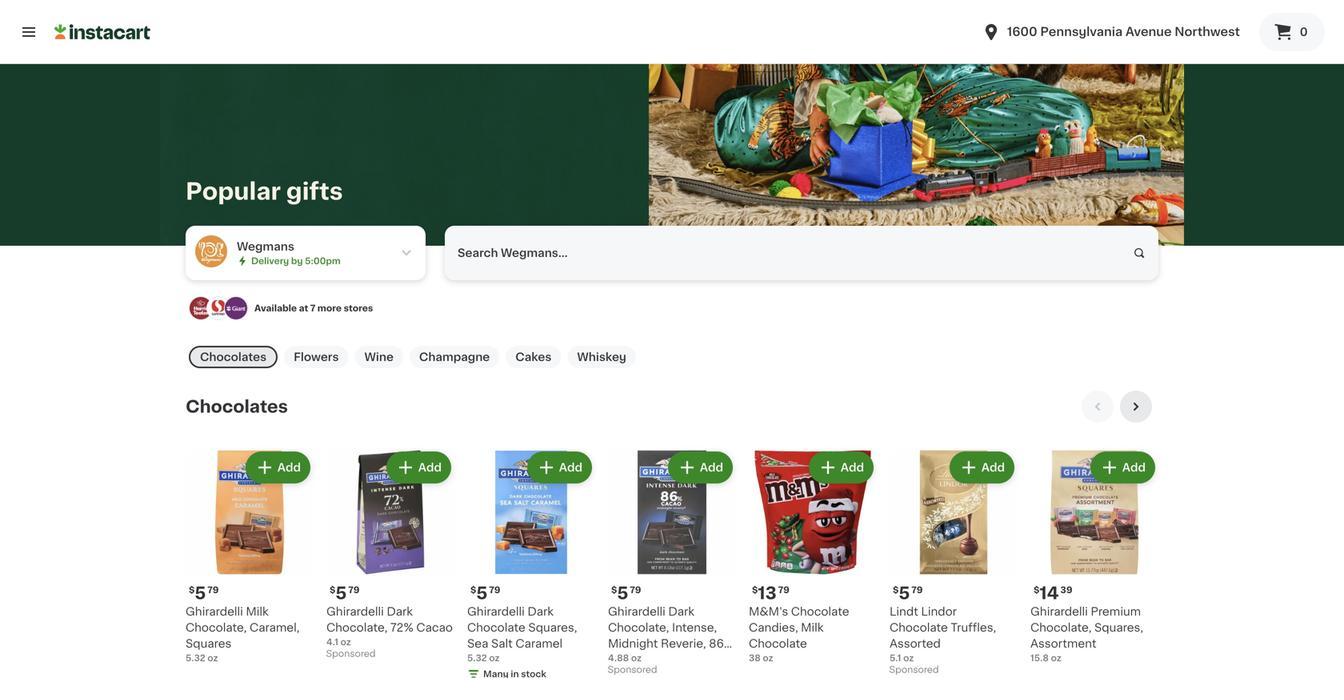 Task type: describe. For each thing, give the bounding box(es) containing it.
$ 5 79 for ghirardelli dark chocolate, 72% cacao
[[330, 585, 360, 601]]

available
[[255, 304, 297, 313]]

search
[[458, 247, 498, 259]]

79 for ghirardelli dark chocolate squares, sea salt caramel
[[489, 585, 501, 594]]

cacao inside ghirardelli dark chocolate, 72% cacao 4.1 oz
[[417, 622, 453, 633]]

chocolate, for 15.8
[[1031, 622, 1092, 633]]

oz for ghirardelli milk chocolate, caramel, squares
[[208, 654, 218, 662]]

more
[[318, 304, 342, 313]]

flowers
[[294, 351, 339, 363]]

cakes
[[516, 351, 552, 363]]

wegmans...
[[501, 247, 568, 259]]

5 for ghirardelli dark chocolate, 72% cacao
[[336, 585, 347, 601]]

79 for ghirardelli dark chocolate, intense, midnight reverie, 86% cacao
[[630, 585, 642, 594]]

5:00pm
[[305, 257, 341, 265]]

$ 14 39
[[1034, 585, 1073, 601]]

$ for ghirardelli milk chocolate, caramel, squares
[[189, 585, 195, 594]]

ghirardelli milk chocolate, caramel, squares 5.32 oz
[[186, 606, 300, 662]]

oz down midnight
[[631, 654, 642, 662]]

ghirardelli dark chocolate, 72% cacao 4.1 oz
[[327, 606, 453, 646]]

safeway logo image
[[207, 296, 231, 320]]

14
[[1040, 585, 1059, 601]]

chocolates button
[[189, 346, 278, 368]]

4 product group from the left
[[608, 448, 736, 678]]

4 add button from the left
[[670, 453, 732, 482]]

1 product group from the left
[[186, 448, 314, 664]]

caramel,
[[250, 622, 300, 633]]

ghirardelli for ghirardelli dark chocolate, intense, midnight reverie, 86% cacao
[[608, 606, 666, 617]]

$ for m&m's chocolate candies, milk chocolate
[[752, 585, 758, 594]]

whiskey
[[577, 351, 627, 363]]

popular gifts main content
[[0, 61, 1345, 678]]

by
[[291, 257, 303, 265]]

product group containing 14
[[1031, 448, 1159, 664]]

search wegmans... link
[[445, 226, 1159, 280]]

flowers button
[[284, 346, 349, 368]]

6 add button from the left
[[952, 453, 1013, 482]]

chocolate inside ghirardelli dark chocolate squares, sea salt caramel 5.32 oz
[[467, 622, 526, 633]]

popular gifts
[[186, 180, 343, 203]]

5 for ghirardelli dark chocolate, intense, midnight reverie, 86% cacao
[[617, 585, 629, 601]]

$ for ghirardelli dark chocolate, 72% cacao
[[330, 585, 336, 594]]

chocolate down candies,
[[749, 638, 808, 649]]

wegmans brand logo image
[[195, 235, 227, 267]]

at
[[299, 304, 308, 313]]

38
[[749, 654, 761, 662]]

ghirardelli for ghirardelli milk chocolate, caramel, squares 5.32 oz
[[186, 606, 243, 617]]

midnight
[[608, 638, 658, 649]]

86%
[[709, 638, 734, 649]]

4.88 oz
[[608, 654, 642, 662]]

79 for ghirardelli dark chocolate, 72% cacao
[[348, 585, 360, 594]]

champagne button
[[410, 346, 500, 368]]

sponsored badge image for lindt lindor chocolate truffles, assorted
[[890, 666, 939, 675]]

$ for ghirardelli dark chocolate, intense, midnight reverie, 86% cacao
[[612, 585, 617, 594]]

item carousel region
[[186, 391, 1159, 678]]

assortment
[[1031, 638, 1097, 649]]

ghirardelli for ghirardelli premium chocolate, squares, assortment 15.8 oz
[[1031, 606, 1088, 617]]

lindt
[[890, 606, 919, 617]]

79 for lindt lindor chocolate truffles, assorted
[[912, 585, 923, 594]]

$ 5 79 for ghirardelli dark chocolate, intense, midnight reverie, 86% cacao
[[612, 585, 642, 601]]

7 add button from the left
[[1092, 453, 1154, 482]]

squares, for premium
[[1095, 622, 1144, 633]]

ghirardelli for ghirardelli dark chocolate squares, sea salt caramel 5.32 oz
[[467, 606, 525, 617]]

m&m's
[[749, 606, 789, 617]]

0
[[1301, 26, 1309, 38]]

dark for intense,
[[669, 606, 695, 617]]

add for 1st add button from the left
[[278, 462, 301, 473]]

6 product group from the left
[[890, 448, 1018, 678]]

15.8
[[1031, 654, 1049, 662]]

chocolates inside item carousel region
[[186, 398, 288, 415]]

delivery
[[251, 257, 289, 265]]

dark for 72%
[[387, 606, 413, 617]]

ghirardelli premium chocolate, squares, assortment 15.8 oz
[[1031, 606, 1144, 662]]

72%
[[391, 622, 414, 633]]

oz inside ghirardelli dark chocolate squares, sea salt caramel 5.32 oz
[[489, 654, 500, 662]]

2 add button from the left
[[388, 453, 450, 482]]

add for 4th add button from right
[[700, 462, 724, 473]]

79 for m&m's chocolate candies, milk chocolate
[[779, 585, 790, 594]]

$ 5 79 for ghirardelli dark chocolate squares, sea salt caramel
[[471, 585, 501, 601]]

5 for ghirardelli milk chocolate, caramel, squares
[[195, 585, 206, 601]]

harris teeter logo image
[[189, 296, 213, 320]]

wegmans
[[237, 241, 294, 252]]

ghirardelli for ghirardelli dark chocolate, 72% cacao 4.1 oz
[[327, 606, 384, 617]]

39
[[1061, 585, 1073, 594]]

squares
[[186, 638, 232, 649]]

pennsylvania
[[1041, 26, 1123, 38]]

2 product group from the left
[[327, 448, 455, 663]]

chocolate up candies,
[[791, 606, 850, 617]]

5.32 inside ghirardelli dark chocolate squares, sea salt caramel 5.32 oz
[[467, 654, 487, 662]]

ghirardelli dark chocolate squares, sea salt caramel 5.32 oz
[[467, 606, 578, 662]]

whiskey button
[[568, 346, 636, 368]]

add for 7th add button
[[1123, 462, 1146, 473]]

add for sixth add button
[[982, 462, 1005, 473]]

$ 5 79 for lindt lindor chocolate truffles, assorted
[[893, 585, 923, 601]]

intense,
[[672, 622, 717, 633]]

chocolate inside lindt lindor chocolate truffles, assorted 5.1 oz
[[890, 622, 948, 633]]

1600
[[1008, 26, 1038, 38]]

$ for ghirardelli premium chocolate, squares, assortment
[[1034, 585, 1040, 594]]



Task type: locate. For each thing, give the bounding box(es) containing it.
oz down squares
[[208, 654, 218, 662]]

sponsored badge image down the 5.1 on the bottom right of the page
[[890, 666, 939, 675]]

1600 pennsylvania avenue northwest button
[[982, 10, 1241, 54]]

0 vertical spatial milk
[[246, 606, 269, 617]]

$ inside $ 14 39
[[1034, 585, 1040, 594]]

salt
[[491, 638, 513, 649]]

squares,
[[529, 622, 578, 633], [1095, 622, 1144, 633]]

1 $ from the left
[[189, 585, 195, 594]]

1 ghirardelli from the left
[[186, 606, 243, 617]]

$
[[189, 585, 195, 594], [330, 585, 336, 594], [471, 585, 477, 594], [612, 585, 617, 594], [752, 585, 758, 594], [893, 585, 899, 594], [1034, 585, 1040, 594]]

7 product group from the left
[[1031, 448, 1159, 664]]

oz inside ghirardelli dark chocolate, 72% cacao 4.1 oz
[[341, 638, 351, 646]]

ghirardelli
[[186, 606, 243, 617], [327, 606, 384, 617], [467, 606, 525, 617], [608, 606, 666, 617], [1031, 606, 1088, 617]]

2 5 from the left
[[336, 585, 347, 601]]

5 up midnight
[[617, 585, 629, 601]]

milk inside m&m's chocolate candies, milk chocolate 38 oz
[[801, 622, 824, 633]]

squares, for dark
[[529, 622, 578, 633]]

chocolate, up the 4.1
[[327, 622, 388, 633]]

add for third add button from the right
[[841, 462, 865, 473]]

search wegmans...
[[458, 247, 568, 259]]

giant food logo image
[[224, 296, 248, 320]]

add button
[[247, 453, 309, 482], [388, 453, 450, 482], [529, 453, 591, 482], [670, 453, 732, 482], [811, 453, 873, 482], [952, 453, 1013, 482], [1092, 453, 1154, 482]]

4.88
[[608, 654, 629, 662]]

chocolates down giant food logo
[[200, 351, 267, 363]]

0 vertical spatial chocolates
[[200, 351, 267, 363]]

1 vertical spatial milk
[[801, 622, 824, 633]]

1 79 from the left
[[208, 585, 219, 594]]

sponsored badge image down the 4.1
[[327, 650, 375, 659]]

7 $ from the left
[[1034, 585, 1040, 594]]

1 horizontal spatial squares,
[[1095, 622, 1144, 633]]

chocolate, for 5.32
[[186, 622, 247, 633]]

$ inside "$ 13 79"
[[752, 585, 758, 594]]

chocolate up salt
[[467, 622, 526, 633]]

5 add button from the left
[[811, 453, 873, 482]]

sponsored badge image for ghirardelli dark chocolate, 72% cacao
[[327, 650, 375, 659]]

0 horizontal spatial 5.32
[[186, 654, 205, 662]]

2 ghirardelli from the left
[[327, 606, 384, 617]]

chocolates down 'chocolates' button
[[186, 398, 288, 415]]

dark inside ghirardelli dark chocolate, 72% cacao 4.1 oz
[[387, 606, 413, 617]]

3 ghirardelli from the left
[[467, 606, 525, 617]]

5 ghirardelli from the left
[[1031, 606, 1088, 617]]

candies,
[[749, 622, 799, 633]]

ghirardelli inside the ghirardelli premium chocolate, squares, assortment 15.8 oz
[[1031, 606, 1088, 617]]

1 chocolate, from the left
[[186, 622, 247, 633]]

oz down the assortment
[[1052, 654, 1062, 662]]

chocolates inside button
[[200, 351, 267, 363]]

oz for m&m's chocolate candies, milk chocolate
[[763, 654, 774, 662]]

oz inside ghirardelli milk chocolate, caramel, squares 5.32 oz
[[208, 654, 218, 662]]

$ 5 79
[[189, 585, 219, 601], [330, 585, 360, 601], [471, 585, 501, 601], [612, 585, 642, 601], [893, 585, 923, 601]]

4 79 from the left
[[630, 585, 642, 594]]

popular
[[186, 180, 281, 203]]

ghirardelli inside ghirardelli dark chocolate squares, sea salt caramel 5.32 oz
[[467, 606, 525, 617]]

$ up the lindt
[[893, 585, 899, 594]]

4 $ 5 79 from the left
[[612, 585, 642, 601]]

sponsored badge image
[[327, 650, 375, 659], [608, 666, 657, 675], [890, 666, 939, 675]]

6 79 from the left
[[912, 585, 923, 594]]

ghirardelli dark chocolate, intense, midnight reverie, 86% cacao
[[608, 606, 734, 665]]

squares, up caramel
[[529, 622, 578, 633]]

1 horizontal spatial sponsored badge image
[[608, 666, 657, 675]]

$ up sea
[[471, 585, 477, 594]]

0 horizontal spatial milk
[[246, 606, 269, 617]]

cakes button
[[506, 346, 561, 368]]

available at 7 more stores
[[255, 304, 373, 313]]

2 dark from the left
[[528, 606, 554, 617]]

sea
[[467, 638, 489, 649]]

3 $ from the left
[[471, 585, 477, 594]]

79 right 13
[[779, 585, 790, 594]]

1 horizontal spatial milk
[[801, 622, 824, 633]]

0 button
[[1260, 13, 1326, 51]]

1 add button from the left
[[247, 453, 309, 482]]

add
[[278, 462, 301, 473], [418, 462, 442, 473], [559, 462, 583, 473], [700, 462, 724, 473], [841, 462, 865, 473], [982, 462, 1005, 473], [1123, 462, 1146, 473]]

3 product group from the left
[[467, 448, 596, 678]]

79 for ghirardelli milk chocolate, caramel, squares
[[208, 585, 219, 594]]

5 up sea
[[477, 585, 488, 601]]

oz for ghirardelli dark chocolate, 72% cacao
[[341, 638, 351, 646]]

chocolate, inside ghirardelli milk chocolate, caramel, squares 5.32 oz
[[186, 622, 247, 633]]

2 chocolate, from the left
[[327, 622, 388, 633]]

ghirardelli down $ 14 39
[[1031, 606, 1088, 617]]

5 up the lindt
[[899, 585, 910, 601]]

lindt lindor chocolate truffles, assorted 5.1 oz
[[890, 606, 997, 662]]

79 up ghirardelli dark chocolate, 72% cacao 4.1 oz
[[348, 585, 360, 594]]

oz inside lindt lindor chocolate truffles, assorted 5.1 oz
[[904, 654, 914, 662]]

chocolate, for reverie,
[[608, 622, 670, 633]]

$ for ghirardelli dark chocolate squares, sea salt caramel
[[471, 585, 477, 594]]

7 add from the left
[[1123, 462, 1146, 473]]

1 horizontal spatial 5.32
[[467, 654, 487, 662]]

79 up midnight
[[630, 585, 642, 594]]

cacao down midnight
[[608, 654, 645, 665]]

1 add from the left
[[278, 462, 301, 473]]

5.32 down squares
[[186, 654, 205, 662]]

milk up caramel,
[[246, 606, 269, 617]]

oz inside m&m's chocolate candies, milk chocolate 38 oz
[[763, 654, 774, 662]]

79 inside "$ 13 79"
[[779, 585, 790, 594]]

2 79 from the left
[[348, 585, 360, 594]]

oz down salt
[[489, 654, 500, 662]]

dark up 72%
[[387, 606, 413, 617]]

oz
[[341, 638, 351, 646], [208, 654, 218, 662], [489, 654, 500, 662], [631, 654, 642, 662], [763, 654, 774, 662], [904, 654, 914, 662], [1052, 654, 1062, 662]]

champagne
[[419, 351, 490, 363]]

5.32 inside ghirardelli milk chocolate, caramel, squares 5.32 oz
[[186, 654, 205, 662]]

5.32 down sea
[[467, 654, 487, 662]]

2 add from the left
[[418, 462, 442, 473]]

4 $ from the left
[[612, 585, 617, 594]]

$ left 39
[[1034, 585, 1040, 594]]

$ 5 79 for ghirardelli milk chocolate, caramel, squares
[[189, 585, 219, 601]]

caramel
[[516, 638, 563, 649]]

4.1
[[327, 638, 339, 646]]

chocolate, inside ghirardelli dark chocolate, 72% cacao 4.1 oz
[[327, 622, 388, 633]]

ghirardelli up squares
[[186, 606, 243, 617]]

1 vertical spatial cacao
[[608, 654, 645, 665]]

$ 5 79 up midnight
[[612, 585, 642, 601]]

1 horizontal spatial dark
[[528, 606, 554, 617]]

$ for lindt lindor chocolate truffles, assorted
[[893, 585, 899, 594]]

dark for squares,
[[528, 606, 554, 617]]

$ up m&m's
[[752, 585, 758, 594]]

5.1
[[890, 654, 902, 662]]

5 add from the left
[[841, 462, 865, 473]]

5 $ from the left
[[752, 585, 758, 594]]

chocolate
[[791, 606, 850, 617], [467, 622, 526, 633], [890, 622, 948, 633], [749, 638, 808, 649]]

5 5 from the left
[[899, 585, 910, 601]]

stores
[[344, 304, 373, 313]]

$ 5 79 up the lindt
[[893, 585, 923, 601]]

ghirardelli up midnight
[[608, 606, 666, 617]]

sponsored badge image down 4.88 oz
[[608, 666, 657, 675]]

ghirardelli up the 4.1
[[327, 606, 384, 617]]

dark up caramel
[[528, 606, 554, 617]]

oz right the 5.1 on the bottom right of the page
[[904, 654, 914, 662]]

5 $ 5 79 from the left
[[893, 585, 923, 601]]

wine button
[[355, 346, 403, 368]]

0 vertical spatial cacao
[[417, 622, 453, 633]]

add for third add button from left
[[559, 462, 583, 473]]

5
[[195, 585, 206, 601], [336, 585, 347, 601], [477, 585, 488, 601], [617, 585, 629, 601], [899, 585, 910, 601]]

ghirardelli up salt
[[467, 606, 525, 617]]

5 for lindt lindor chocolate truffles, assorted
[[899, 585, 910, 601]]

ghirardelli inside ghirardelli dark chocolate, 72% cacao 4.1 oz
[[327, 606, 384, 617]]

2 5.32 from the left
[[467, 654, 487, 662]]

dark inside ghirardelli dark chocolate, intense, midnight reverie, 86% cacao
[[669, 606, 695, 617]]

m&m's chocolate candies, milk chocolate 38 oz
[[749, 606, 850, 662]]

6 add from the left
[[982, 462, 1005, 473]]

chocolate, for 4.1
[[327, 622, 388, 633]]

cacao right 72%
[[417, 622, 453, 633]]

chocolates
[[200, 351, 267, 363], [186, 398, 288, 415]]

squares, inside ghirardelli dark chocolate squares, sea salt caramel 5.32 oz
[[529, 622, 578, 633]]

gifts
[[286, 180, 343, 203]]

chocolate up 'assorted'
[[890, 622, 948, 633]]

reverie,
[[661, 638, 707, 649]]

$ up squares
[[189, 585, 195, 594]]

4 ghirardelli from the left
[[608, 606, 666, 617]]

4 chocolate, from the left
[[1031, 622, 1092, 633]]

cacao inside ghirardelli dark chocolate, intense, midnight reverie, 86% cacao
[[608, 654, 645, 665]]

5 for ghirardelli dark chocolate squares, sea salt caramel
[[477, 585, 488, 601]]

3 add from the left
[[559, 462, 583, 473]]

delivery by 5:00pm
[[251, 257, 341, 265]]

1 horizontal spatial cacao
[[608, 654, 645, 665]]

add for second add button from the left
[[418, 462, 442, 473]]

sponsored badge image for ghirardelli dark chocolate, intense, midnight reverie, 86% cacao
[[608, 666, 657, 675]]

milk inside ghirardelli milk chocolate, caramel, squares 5.32 oz
[[246, 606, 269, 617]]

$ 13 79
[[752, 585, 790, 601]]

1 squares, from the left
[[529, 622, 578, 633]]

5 up the 4.1
[[336, 585, 347, 601]]

lindor
[[922, 606, 957, 617]]

2 horizontal spatial sponsored badge image
[[890, 666, 939, 675]]

0 horizontal spatial sponsored badge image
[[327, 650, 375, 659]]

oz right the 38
[[763, 654, 774, 662]]

1 5.32 from the left
[[186, 654, 205, 662]]

79 up the lindt
[[912, 585, 923, 594]]

assorted
[[890, 638, 941, 649]]

truffles,
[[951, 622, 997, 633]]

4 add from the left
[[700, 462, 724, 473]]

5 product group from the left
[[749, 448, 877, 664]]

chocolate,
[[186, 622, 247, 633], [327, 622, 388, 633], [608, 622, 670, 633], [1031, 622, 1092, 633]]

3 $ 5 79 from the left
[[471, 585, 501, 601]]

1 dark from the left
[[387, 606, 413, 617]]

5 79 from the left
[[779, 585, 790, 594]]

3 dark from the left
[[669, 606, 695, 617]]

chocolate, inside the ghirardelli premium chocolate, squares, assortment 15.8 oz
[[1031, 622, 1092, 633]]

chocolate, up midnight
[[608, 622, 670, 633]]

wine
[[365, 351, 394, 363]]

0 horizontal spatial cacao
[[417, 622, 453, 633]]

3 add button from the left
[[529, 453, 591, 482]]

oz inside the ghirardelli premium chocolate, squares, assortment 15.8 oz
[[1052, 654, 1062, 662]]

$ 5 79 up the 4.1
[[330, 585, 360, 601]]

squares, down 'premium'
[[1095, 622, 1144, 633]]

dark up the intense,
[[669, 606, 695, 617]]

avenue
[[1126, 26, 1172, 38]]

1 vertical spatial chocolates
[[186, 398, 288, 415]]

$ 5 79 up squares
[[189, 585, 219, 601]]

79 up ghirardelli milk chocolate, caramel, squares 5.32 oz
[[208, 585, 219, 594]]

dark
[[387, 606, 413, 617], [528, 606, 554, 617], [669, 606, 695, 617]]

cacao
[[417, 622, 453, 633], [608, 654, 645, 665]]

product group
[[186, 448, 314, 664], [327, 448, 455, 663], [467, 448, 596, 678], [608, 448, 736, 678], [749, 448, 877, 664], [890, 448, 1018, 678], [1031, 448, 1159, 664]]

$ up the 4.1
[[330, 585, 336, 594]]

ghirardelli inside ghirardelli dark chocolate, intense, midnight reverie, 86% cacao
[[608, 606, 666, 617]]

oz for lindt lindor chocolate truffles, assorted
[[904, 654, 914, 662]]

0 horizontal spatial dark
[[387, 606, 413, 617]]

79
[[208, 585, 219, 594], [348, 585, 360, 594], [489, 585, 501, 594], [630, 585, 642, 594], [779, 585, 790, 594], [912, 585, 923, 594]]

milk
[[246, 606, 269, 617], [801, 622, 824, 633]]

1 $ 5 79 from the left
[[189, 585, 219, 601]]

3 chocolate, from the left
[[608, 622, 670, 633]]

4 5 from the left
[[617, 585, 629, 601]]

0 horizontal spatial squares,
[[529, 622, 578, 633]]

product group containing 13
[[749, 448, 877, 664]]

premium
[[1091, 606, 1142, 617]]

3 79 from the left
[[489, 585, 501, 594]]

3 5 from the left
[[477, 585, 488, 601]]

instacart logo image
[[54, 22, 150, 42]]

oz for ghirardelli premium chocolate, squares, assortment
[[1052, 654, 1062, 662]]

2 squares, from the left
[[1095, 622, 1144, 633]]

7
[[310, 304, 316, 313]]

5 up squares
[[195, 585, 206, 601]]

ghirardelli inside ghirardelli milk chocolate, caramel, squares 5.32 oz
[[186, 606, 243, 617]]

chocolate, inside ghirardelli dark chocolate, intense, midnight reverie, 86% cacao
[[608, 622, 670, 633]]

13
[[758, 585, 777, 601]]

2 $ from the left
[[330, 585, 336, 594]]

1 5 from the left
[[195, 585, 206, 601]]

dark inside ghirardelli dark chocolate squares, sea salt caramel 5.32 oz
[[528, 606, 554, 617]]

79 up ghirardelli dark chocolate squares, sea salt caramel 5.32 oz on the bottom left of the page
[[489, 585, 501, 594]]

$ 5 79 up sea
[[471, 585, 501, 601]]

1600 pennsylvania avenue northwest
[[1008, 26, 1241, 38]]

$ up midnight
[[612, 585, 617, 594]]

milk right candies,
[[801, 622, 824, 633]]

6 $ from the left
[[893, 585, 899, 594]]

5.32
[[186, 654, 205, 662], [467, 654, 487, 662]]

2 horizontal spatial dark
[[669, 606, 695, 617]]

northwest
[[1175, 26, 1241, 38]]

chocolate, up squares
[[186, 622, 247, 633]]

oz right the 4.1
[[341, 638, 351, 646]]

2 $ 5 79 from the left
[[330, 585, 360, 601]]

chocolate, up the assortment
[[1031, 622, 1092, 633]]

squares, inside the ghirardelli premium chocolate, squares, assortment 15.8 oz
[[1095, 622, 1144, 633]]



Task type: vqa. For each thing, say whether or not it's contained in the screenshot.
the right 92101
no



